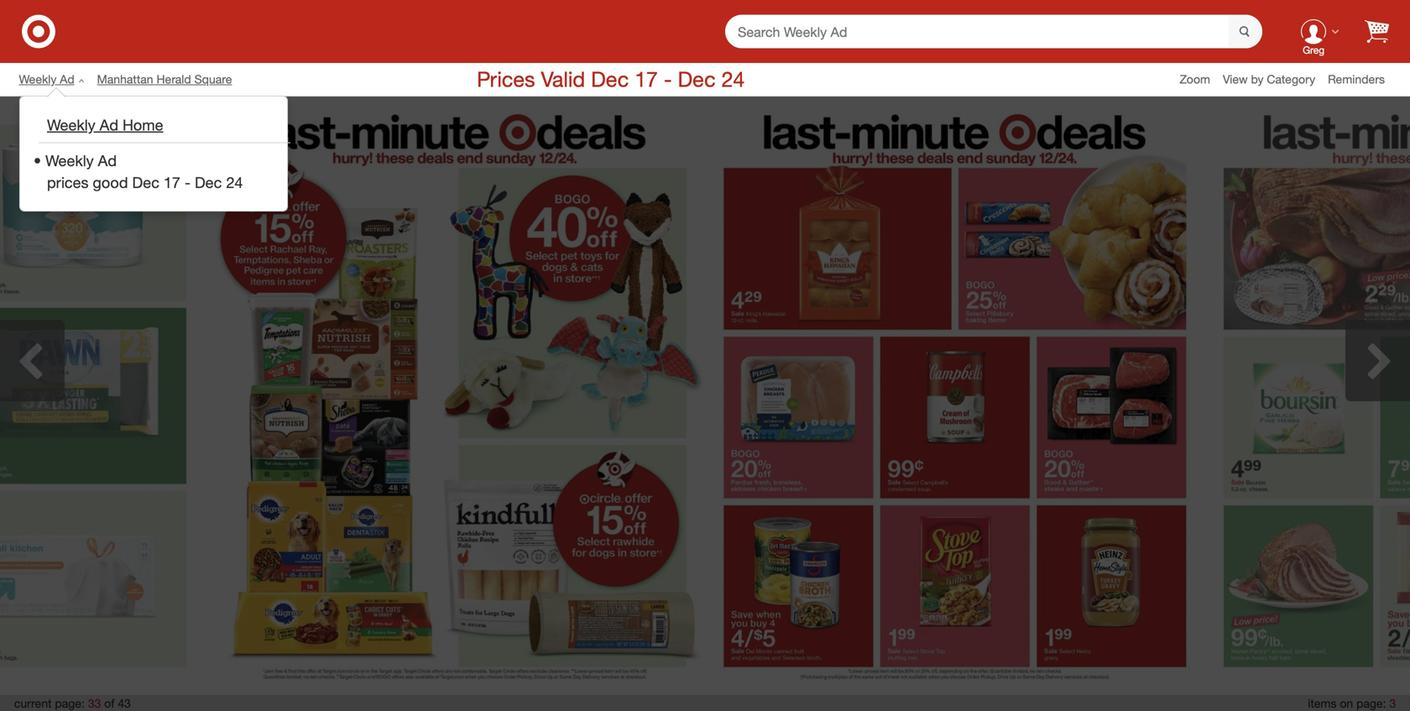 Task type: locate. For each thing, give the bounding box(es) containing it.
0 vertical spatial weekly
[[19, 72, 57, 86]]

weekly for weekly ad home
[[47, 116, 95, 134]]

view by category
[[1223, 72, 1316, 86]]

ad
[[60, 72, 74, 86], [100, 116, 118, 134], [98, 152, 117, 170]]

1 horizontal spatial -
[[664, 66, 672, 92]]

valid
[[541, 66, 585, 92]]

page: left 3
[[1357, 696, 1387, 711]]

1 vertical spatial 24
[[226, 173, 243, 191]]

2 page: from the left
[[1357, 696, 1387, 711]]

on
[[1340, 696, 1354, 711]]

dec
[[591, 66, 629, 92], [678, 66, 716, 92], [132, 173, 159, 191], [195, 173, 222, 191]]

page 32 image
[[0, 106, 205, 686]]

0 vertical spatial 17
[[635, 66, 658, 92]]

1 page: from the left
[[55, 696, 85, 711]]

current page: 33 of 43
[[14, 696, 131, 711]]

weekly ad link
[[19, 71, 97, 88]]

2 vertical spatial ad
[[98, 152, 117, 170]]

by
[[1251, 72, 1264, 86]]

items on page: 3
[[1308, 696, 1397, 711]]

0 vertical spatial -
[[664, 66, 672, 92]]

prices
[[47, 173, 89, 191]]

zoom
[[1180, 72, 1211, 86]]

- inside weekly ad prices good dec 17 - dec 24
[[185, 173, 191, 191]]

go to target.com image
[[22, 15, 55, 48]]

greg link
[[1288, 5, 1340, 58]]

zoom link
[[1180, 71, 1223, 88]]

43
[[118, 696, 131, 711]]

3
[[1390, 696, 1397, 711]]

17 right valid
[[635, 66, 658, 92]]

17 down weekly ad home link
[[164, 173, 180, 191]]

weekly ad prices good dec 17 - dec 24
[[45, 152, 243, 191]]

ad left home
[[100, 116, 118, 134]]

0 vertical spatial ad
[[60, 72, 74, 86]]

2 vertical spatial weekly
[[45, 152, 94, 170]]

24 inside weekly ad prices good dec 17 - dec 24
[[226, 173, 243, 191]]

17
[[635, 66, 658, 92], [164, 173, 180, 191]]

category
[[1267, 72, 1316, 86]]

form
[[725, 15, 1263, 50]]

page 33 image
[[205, 106, 705, 686]]

view
[[1223, 72, 1248, 86]]

weekly down weekly ad link on the top of page
[[47, 116, 95, 134]]

ad up good
[[98, 152, 117, 170]]

0 horizontal spatial 17
[[164, 173, 180, 191]]

1 vertical spatial ad
[[100, 116, 118, 134]]

17 inside weekly ad prices good dec 17 - dec 24
[[164, 173, 180, 191]]

home
[[123, 116, 163, 134]]

page:
[[55, 696, 85, 711], [1357, 696, 1387, 711]]

0 horizontal spatial -
[[185, 173, 191, 191]]

1 horizontal spatial page:
[[1357, 696, 1387, 711]]

ad left the manhattan
[[60, 72, 74, 86]]

weekly up prices
[[45, 152, 94, 170]]

1 vertical spatial weekly
[[47, 116, 95, 134]]

weekly ad home link
[[39, 107, 291, 143]]

view by category link
[[1223, 72, 1328, 86]]

page: left 33
[[55, 696, 85, 711]]

33
[[88, 696, 101, 711]]

1 vertical spatial -
[[185, 173, 191, 191]]

page 34 image
[[705, 106, 1205, 686]]

1 vertical spatial 17
[[164, 173, 180, 191]]

0 horizontal spatial page:
[[55, 696, 85, 711]]

weekly
[[19, 72, 57, 86], [47, 116, 95, 134], [45, 152, 94, 170]]

0 horizontal spatial 24
[[226, 173, 243, 191]]

-
[[664, 66, 672, 92], [185, 173, 191, 191]]

weekly inside weekly ad prices good dec 17 - dec 24
[[45, 152, 94, 170]]

manhattan herald square link
[[97, 71, 245, 88]]

weekly down go to target.com "icon"
[[19, 72, 57, 86]]

greg
[[1303, 44, 1325, 56]]

0 vertical spatial 24
[[722, 66, 745, 92]]

zoom-in element
[[1180, 72, 1211, 86]]

ad inside weekly ad prices good dec 17 - dec 24
[[98, 152, 117, 170]]

24
[[722, 66, 745, 92], [226, 173, 243, 191]]



Task type: vqa. For each thing, say whether or not it's contained in the screenshot.
topmost 17
yes



Task type: describe. For each thing, give the bounding box(es) containing it.
ad for weekly ad
[[60, 72, 74, 86]]

weekly ad home
[[47, 116, 163, 134]]

1 horizontal spatial 17
[[635, 66, 658, 92]]

ad for weekly ad home
[[100, 116, 118, 134]]

reminders
[[1328, 72, 1385, 86]]

manhattan herald square
[[97, 72, 232, 86]]

weekly for weekly ad
[[19, 72, 57, 86]]

ad for weekly ad prices good dec 17 - dec 24
[[98, 152, 117, 170]]

Search Weekly Ad search field
[[725, 15, 1263, 50]]

of
[[104, 696, 114, 711]]

weekly ad
[[19, 72, 74, 86]]

page 35 image
[[1205, 106, 1411, 686]]

items
[[1308, 696, 1337, 711]]

manhattan
[[97, 72, 153, 86]]

square
[[194, 72, 232, 86]]

view your cart on target.com image
[[1365, 20, 1390, 43]]

1 horizontal spatial 24
[[722, 66, 745, 92]]

good
[[93, 173, 128, 191]]

prices valid dec 17 - dec 24
[[477, 66, 745, 92]]

herald
[[157, 72, 191, 86]]

reminders link
[[1328, 71, 1398, 88]]

current
[[14, 696, 52, 711]]

prices
[[477, 66, 535, 92]]



